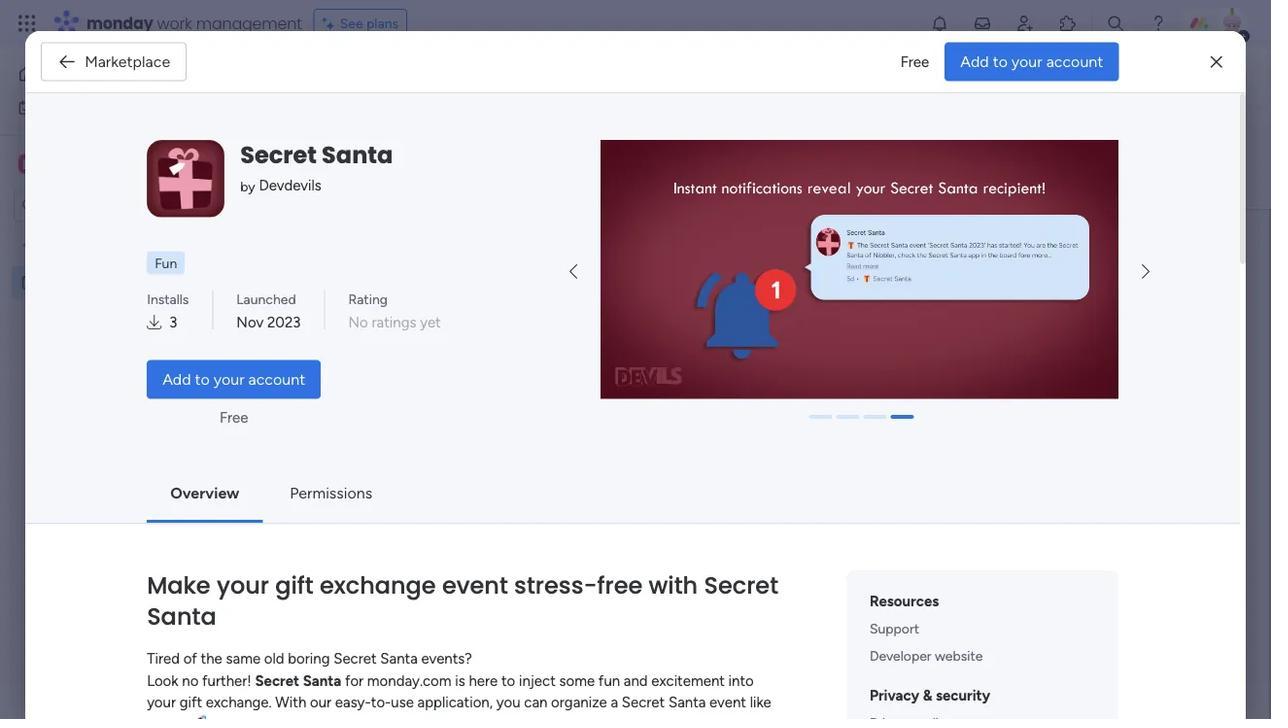 Task type: vqa. For each thing, say whether or not it's contained in the screenshot.
"their"
no



Task type: describe. For each thing, give the bounding box(es) containing it.
out
[[547, 323, 571, 342]]

employee wellbeing survey
[[499, 258, 932, 301]]

secret inside for monday.com is here to inject some fun and excitement into your gift exchange. with our easy-to-use application, you can organize a secret santa event like a pro! 🚀
[[622, 694, 665, 712]]

tired
[[147, 650, 180, 668]]

programming
[[750, 401, 842, 419]]

you.
[[969, 401, 997, 419]]

marketplace arrow right image
[[1143, 265, 1150, 280]]

nov
[[237, 314, 264, 331]]

copy form link button
[[1065, 161, 1198, 192]]

v2 download image
[[147, 312, 162, 333]]

to inside for monday.com is here to inject some fun and excitement into your gift exchange. with our easy-to-use application, you can organize a secret santa event like a pro! 🚀
[[502, 672, 516, 690]]

your inside thank you for participating in this employee wellbeing survey! know that you can fill out for the form using your name or simply write 'anonymous' for the first question if you prefer.
[[702, 323, 733, 342]]

see plans button
[[314, 9, 408, 38]]

your inside with these result, we hope to have a better pulse on wellness at our organization and bring your relevant programming to better support you.
[[657, 401, 687, 419]]

first
[[499, 343, 526, 361]]

main
[[45, 155, 79, 173]]

gift inside for monday.com is here to inject some fun and excitement into your gift exchange. with our easy-to-use application, you can organize a secret santa event like a pro! 🚀
[[180, 694, 202, 712]]

support
[[870, 620, 920, 637]]

of
[[183, 650, 197, 668]]

launched nov 2023
[[237, 291, 301, 331]]

form for copy
[[1137, 168, 1166, 184]]

ruby anderson image
[[1217, 8, 1248, 39]]

employee
[[732, 304, 799, 322]]

workspace selection element
[[18, 152, 162, 177]]

rating no ratings yet
[[349, 291, 441, 331]]

secret santa by devdevils
[[240, 139, 393, 194]]

0 horizontal spatial the
[[201, 650, 222, 668]]

your down nov
[[214, 370, 245, 389]]

m
[[22, 156, 34, 172]]

secret inside make your gift exchange event stress-free with secret santa
[[704, 570, 779, 602]]

public board image
[[20, 274, 39, 292]]

this
[[703, 304, 728, 322]]

notifications image
[[931, 14, 950, 33]]

0 vertical spatial add
[[961, 53, 990, 71]]

event inside make your gift exchange event stress-free with secret santa
[[442, 570, 508, 602]]

search everything image
[[1107, 14, 1126, 33]]

resources
[[870, 593, 940, 611]]

home button
[[12, 58, 209, 89]]

work for monday
[[157, 12, 192, 34]]

stress-
[[514, 570, 598, 602]]

prefer.
[[636, 343, 681, 361]]

look
[[147, 672, 179, 690]]

you inside for monday.com is here to inject some fun and excitement into your gift exchange. with our easy-to-use application, you can organize a secret santa event like a pro! 🚀
[[497, 694, 521, 712]]

pulse
[[800, 381, 837, 400]]

secret inside secret santa by devdevils
[[240, 139, 317, 172]]

you right the if
[[607, 343, 632, 361]]

santa inside make your gift exchange event stress-free with secret santa
[[147, 601, 217, 633]]

application,
[[418, 694, 493, 712]]

our inside for monday.com is here to inject some fun and excitement into your gift exchange. with our easy-to-use application, you can organize a secret santa event like a pro! 🚀
[[310, 694, 332, 712]]

you right "that"
[[1000, 304, 1025, 322]]

work for my
[[65, 99, 94, 116]]

like
[[750, 694, 772, 712]]

form for edit
[[330, 168, 359, 185]]

installs
[[147, 291, 189, 307]]

permissions
[[290, 484, 373, 502]]

see plans
[[340, 15, 399, 32]]

'anonymous'
[[883, 323, 971, 342]]

participating
[[597, 304, 683, 322]]

know
[[926, 304, 964, 322]]

for down marketplace arrow left icon
[[573, 304, 593, 322]]

0 vertical spatial well-
[[416, 65, 476, 98]]

by inside secret santa by devdevils
[[240, 178, 255, 194]]

my
[[43, 99, 61, 116]]

1 horizontal spatial a
[[611, 694, 618, 712]]

well- inside list box
[[109, 275, 139, 291]]

devdevils
[[259, 177, 322, 194]]

select product image
[[18, 14, 37, 33]]

monday
[[87, 12, 153, 34]]

can inside thank you for participating in this employee wellbeing survey! know that you can fill out for the form using your name or simply write 'anonymous' for the first question if you prefer.
[[499, 323, 524, 342]]

1 horizontal spatial being
[[476, 65, 543, 98]]

your inside for monday.com is here to inject some fun and excitement into your gift exchange. with our easy-to-use application, you can organize a secret santa event like a pro! 🚀
[[147, 694, 176, 712]]

event inside for monday.com is here to inject some fun and excitement into your gift exchange. with our easy-to-use application, you can organize a secret santa event like a pro! 🚀
[[710, 694, 747, 712]]

marketplace arrow left image
[[570, 265, 578, 280]]

management
[[196, 12, 302, 34]]

0 vertical spatial employee well-being survey
[[296, 65, 626, 98]]

question
[[530, 343, 590, 361]]

thank
[[499, 304, 540, 322]]

write
[[844, 323, 879, 342]]

activity button
[[1008, 66, 1100, 97]]

name
[[737, 323, 775, 342]]

employee well-being survey inside list box
[[46, 275, 216, 291]]

security
[[936, 687, 991, 705]]

employee inside list box
[[46, 275, 106, 291]]

in
[[687, 304, 699, 322]]

0 vertical spatial free
[[901, 53, 930, 70]]

with these result, we hope to have a better pulse on wellness at our organization and bring your relevant programming to better support you.
[[499, 381, 997, 419]]

see
[[340, 15, 363, 32]]

is
[[455, 672, 466, 690]]

main workspace
[[45, 155, 159, 173]]

copy
[[1101, 168, 1134, 184]]

powered
[[390, 167, 451, 186]]

2023
[[267, 314, 301, 331]]

1 horizontal spatial the
[[598, 323, 621, 342]]

apps image
[[1059, 14, 1078, 33]]

and inside for monday.com is here to inject some fun and excitement into your gift exchange. with our easy-to-use application, you can organize a secret santa event like a pro! 🚀
[[624, 672, 648, 690]]

1 vertical spatial account
[[248, 370, 305, 389]]

with inside for monday.com is here to inject some fun and excitement into your gift exchange. with our easy-to-use application, you can organize a secret santa event like a pro! 🚀
[[276, 694, 307, 712]]

result,
[[578, 381, 620, 400]]

monday.com
[[367, 672, 452, 690]]

add to your account for the bottommost "add to your account" button
[[163, 370, 305, 389]]

form inside thank you for participating in this employee wellbeing survey! know that you can fill out for the form using your name or simply write 'anonymous' for the first question if you prefer.
[[625, 323, 658, 342]]

wellbeing
[[803, 304, 869, 322]]

some
[[560, 672, 595, 690]]

my work
[[43, 99, 94, 116]]

boring
[[288, 650, 330, 668]]

1 vertical spatial add to your account button
[[147, 360, 321, 399]]

on
[[840, 381, 858, 400]]

that
[[968, 304, 996, 322]]

secret down 'old'
[[255, 672, 300, 690]]

resources support
[[870, 593, 940, 637]]

Search in workspace field
[[41, 194, 162, 217]]

no
[[182, 672, 199, 690]]

support
[[911, 401, 965, 419]]

thank you for participating in this employee wellbeing survey! know that you can fill out for the form using your name or simply write 'anonymous' for the first question if you prefer.
[[499, 304, 1025, 361]]

for monday.com is here to inject some fun and excitement into your gift exchange. with our easy-to-use application, you can organize a secret santa event like a pro! 🚀
[[147, 672, 772, 720]]

if
[[594, 343, 603, 361]]

old
[[264, 650, 284, 668]]

with inside with these result, we hope to have a better pulse on wellness at our organization and bring your relevant programming to better support you.
[[499, 381, 532, 400]]

0 vertical spatial account
[[1047, 53, 1104, 71]]

use
[[391, 694, 414, 712]]

organize
[[551, 694, 607, 712]]

relevant
[[691, 401, 746, 419]]

fill
[[528, 323, 544, 342]]

a inside with these result, we hope to have a better pulse on wellness at our organization and bring your relevant programming to better support you.
[[742, 381, 750, 400]]

developer website
[[870, 648, 983, 665]]

make your gift exchange event stress-free with secret santa
[[147, 570, 779, 633]]



Task type: locate. For each thing, give the bounding box(es) containing it.
0 horizontal spatial well-
[[109, 275, 139, 291]]

and
[[588, 401, 614, 419], [624, 672, 648, 690]]

Employee well-being survey field
[[291, 65, 631, 98]]

1 vertical spatial a
[[611, 694, 618, 712]]

same
[[226, 650, 261, 668]]

your inside make your gift exchange event stress-free with secret santa
[[217, 570, 269, 602]]

add to your account button down invite members image
[[945, 42, 1119, 81]]

0 vertical spatial our
[[941, 381, 964, 400]]

with down 'old'
[[276, 694, 307, 712]]

pro!
[[158, 716, 184, 720]]

form down participating
[[625, 323, 658, 342]]

0 vertical spatial add to your account button
[[945, 42, 1119, 81]]

or
[[778, 323, 792, 342]]

work right monday
[[157, 12, 192, 34]]

form
[[1137, 168, 1166, 184], [330, 168, 359, 185], [625, 323, 658, 342]]

to-
[[371, 694, 391, 712]]

marketplace button
[[41, 42, 187, 81]]

using
[[661, 323, 698, 342]]

form left link
[[1137, 168, 1166, 184]]

account down the 2023
[[248, 370, 305, 389]]

secret right 'with'
[[704, 570, 779, 602]]

your up pro!
[[147, 694, 176, 712]]

edit form
[[302, 168, 359, 185]]

0 vertical spatial event
[[442, 570, 508, 602]]

our right at
[[941, 381, 964, 400]]

being
[[476, 65, 543, 98], [139, 275, 173, 291]]

2 horizontal spatial a
[[742, 381, 750, 400]]

the
[[598, 323, 621, 342], [998, 323, 1021, 342], [201, 650, 222, 668]]

1 horizontal spatial add
[[961, 53, 990, 71]]

1 vertical spatial add to your account
[[163, 370, 305, 389]]

1 horizontal spatial well-
[[416, 65, 476, 98]]

into
[[729, 672, 754, 690]]

for inside for monday.com is here to inject some fun and excitement into your gift exchange. with our easy-to-use application, you can organize a secret santa event like a pro! 🚀
[[345, 672, 364, 690]]

gift inside make your gift exchange event stress-free with secret santa
[[275, 570, 314, 602]]

1 horizontal spatial better
[[865, 401, 907, 419]]

developer
[[870, 648, 932, 665]]

0 vertical spatial add to your account
[[961, 53, 1104, 71]]

exchange
[[320, 570, 436, 602]]

1 vertical spatial our
[[310, 694, 332, 712]]

event up events?
[[442, 570, 508, 602]]

these
[[536, 381, 574, 400]]

santa inside for monday.com is here to inject some fun and excitement into your gift exchange. with our easy-to-use application, you can organize a secret santa event like a pro! 🚀
[[669, 694, 706, 712]]

1 horizontal spatial add to your account
[[961, 53, 1104, 71]]

can up first
[[499, 323, 524, 342]]

add down inbox icon
[[961, 53, 990, 71]]

0 horizontal spatial form
[[330, 168, 359, 185]]

event down into
[[710, 694, 747, 712]]

add
[[961, 53, 990, 71], [163, 370, 191, 389]]

being inside list box
[[139, 275, 173, 291]]

rating
[[349, 291, 388, 307]]

organization
[[499, 401, 585, 419]]

a left pro!
[[147, 716, 154, 720]]

make
[[147, 570, 211, 602]]

free
[[901, 53, 930, 70], [220, 409, 248, 426]]

0 vertical spatial a
[[742, 381, 750, 400]]

can inside for monday.com is here to inject some fun and excitement into your gift exchange. with our easy-to-use application, you can organize a secret santa event like a pro! 🚀
[[524, 694, 548, 712]]

1 vertical spatial employee well-being survey
[[46, 275, 216, 291]]

easy-
[[335, 694, 371, 712]]

0 horizontal spatial with
[[276, 694, 307, 712]]

screenshot image
[[601, 140, 1119, 399]]

collapse board header image
[[1222, 117, 1238, 132]]

secret
[[240, 139, 317, 172], [704, 570, 779, 602], [334, 650, 377, 668], [255, 672, 300, 690], [622, 694, 665, 712]]

overview button
[[155, 474, 255, 512]]

can down the inject
[[524, 694, 548, 712]]

employee right public board image
[[46, 275, 106, 291]]

your up activity
[[1012, 53, 1043, 71]]

gift up 🚀
[[180, 694, 202, 712]]

the right of
[[201, 650, 222, 668]]

inbox image
[[973, 14, 993, 33]]

our inside with these result, we hope to have a better pulse on wellness at our organization and bring your relevant programming to better support you.
[[941, 381, 964, 400]]

1 horizontal spatial survey
[[548, 65, 626, 98]]

1 horizontal spatial employee well-being survey
[[296, 65, 626, 98]]

by left devdevils
[[240, 178, 255, 194]]

we
[[624, 381, 644, 400]]

14. Anything you want to add? text field
[[498, 466, 1019, 589]]

help image
[[1149, 14, 1169, 33]]

0 horizontal spatial add to your account button
[[147, 360, 321, 399]]

the right 'anonymous'
[[998, 323, 1021, 342]]

0 horizontal spatial account
[[248, 370, 305, 389]]

1 vertical spatial survey
[[176, 275, 216, 291]]

1 horizontal spatial and
[[624, 672, 648, 690]]

1 horizontal spatial add to your account button
[[945, 42, 1119, 81]]

a right have
[[742, 381, 750, 400]]

survey
[[548, 65, 626, 98], [176, 275, 216, 291]]

employee inside form form
[[499, 258, 654, 301]]

0 horizontal spatial survey
[[176, 275, 216, 291]]

🚀
[[188, 716, 203, 720]]

0 horizontal spatial event
[[442, 570, 508, 602]]

by
[[455, 167, 472, 186], [240, 178, 255, 194]]

form right edit
[[330, 168, 359, 185]]

for up easy-
[[345, 672, 364, 690]]

employee up out
[[499, 258, 654, 301]]

0 horizontal spatial better
[[753, 381, 796, 400]]

the up the if
[[598, 323, 621, 342]]

bring
[[618, 401, 653, 419]]

1 vertical spatial can
[[524, 694, 548, 712]]

privacy & security
[[870, 687, 991, 705]]

secret up devdevils
[[240, 139, 317, 172]]

invite members image
[[1016, 14, 1036, 33]]

better up programming at the right of page
[[753, 381, 796, 400]]

edit
[[302, 168, 327, 185]]

have
[[705, 381, 738, 400]]

look no further! secret santa
[[147, 672, 341, 690]]

1 vertical spatial well-
[[109, 275, 139, 291]]

and down result,
[[588, 401, 614, 419]]

option
[[0, 232, 248, 236]]

0 horizontal spatial being
[[139, 275, 173, 291]]

dapulse x slim image
[[1211, 50, 1223, 73]]

event
[[442, 570, 508, 602], [710, 694, 747, 712]]

home
[[45, 66, 82, 82]]

employee down see
[[296, 65, 411, 98]]

hope
[[648, 381, 683, 400]]

secret up easy-
[[334, 650, 377, 668]]

0 horizontal spatial employee well-being survey
[[46, 275, 216, 291]]

no
[[349, 314, 368, 331]]

survey inside list box
[[176, 275, 216, 291]]

secret down excitement
[[622, 694, 665, 712]]

1 horizontal spatial with
[[499, 381, 532, 400]]

inject
[[519, 672, 556, 690]]

1 vertical spatial event
[[710, 694, 747, 712]]

work inside button
[[65, 99, 94, 116]]

0 vertical spatial survey
[[548, 65, 626, 98]]

add to your account for the rightmost "add to your account" button
[[961, 53, 1104, 71]]

your right make
[[217, 570, 269, 602]]

for up the if
[[575, 323, 594, 342]]

excitement
[[652, 672, 725, 690]]

powered by
[[390, 167, 472, 186]]

your down 'hope'
[[657, 401, 687, 419]]

for
[[573, 304, 593, 322], [575, 323, 594, 342], [975, 323, 994, 342], [345, 672, 364, 690]]

0 vertical spatial can
[[499, 323, 524, 342]]

1 vertical spatial work
[[65, 99, 94, 116]]

app logo image
[[147, 140, 225, 218]]

your
[[1012, 53, 1043, 71], [702, 323, 733, 342], [214, 370, 245, 389], [657, 401, 687, 419], [217, 570, 269, 602], [147, 694, 176, 712]]

2 horizontal spatial form
[[1137, 168, 1166, 184]]

plans
[[367, 15, 399, 32]]

add to your account up activity
[[961, 53, 1104, 71]]

1 horizontal spatial by
[[455, 167, 472, 186]]

0 horizontal spatial employee
[[46, 275, 106, 291]]

0 horizontal spatial by
[[240, 178, 255, 194]]

account down apps image
[[1047, 53, 1104, 71]]

1 horizontal spatial event
[[710, 694, 747, 712]]

my work button
[[12, 92, 209, 123]]

1 vertical spatial better
[[865, 401, 907, 419]]

1 horizontal spatial form
[[625, 323, 658, 342]]

tired of the same old boring secret santa events?
[[147, 650, 472, 668]]

fun
[[599, 672, 620, 690]]

events?
[[422, 650, 472, 668]]

ratings
[[372, 314, 417, 331]]

with
[[649, 570, 698, 602]]

gift up boring
[[275, 570, 314, 602]]

santa
[[322, 139, 393, 172], [147, 601, 217, 633], [380, 650, 418, 668], [303, 672, 341, 690], [669, 694, 706, 712]]

0 vertical spatial work
[[157, 12, 192, 34]]

can
[[499, 323, 524, 342], [524, 694, 548, 712]]

form form
[[258, 210, 1270, 720]]

for down "that"
[[975, 323, 994, 342]]

1 horizontal spatial employee
[[296, 65, 411, 98]]

account
[[1047, 53, 1104, 71], [248, 370, 305, 389]]

edit form button
[[295, 161, 367, 192]]

by right powered
[[455, 167, 472, 186]]

our
[[941, 381, 964, 400], [310, 694, 332, 712]]

1 horizontal spatial account
[[1047, 53, 1104, 71]]

form inside button
[[1137, 168, 1166, 184]]

permissions button
[[274, 474, 388, 512]]

employee well-being survey list box
[[0, 229, 248, 562]]

0 horizontal spatial add to your account
[[163, 370, 305, 389]]

better down wellness
[[865, 401, 907, 419]]

0 vertical spatial gift
[[275, 570, 314, 602]]

1 vertical spatial with
[[276, 694, 307, 712]]

&
[[923, 687, 933, 705]]

and inside with these result, we hope to have a better pulse on wellness at our organization and bring your relevant programming to better support you.
[[588, 401, 614, 419]]

copy form link
[[1101, 168, 1190, 184]]

0 horizontal spatial free
[[220, 409, 248, 426]]

0 horizontal spatial add
[[163, 370, 191, 389]]

add to your account down nov
[[163, 370, 305, 389]]

survey
[[826, 258, 932, 301]]

0 horizontal spatial work
[[65, 99, 94, 116]]

form inside "button"
[[330, 168, 359, 185]]

2 vertical spatial a
[[147, 716, 154, 720]]

0 horizontal spatial and
[[588, 401, 614, 419]]

well- up powered by
[[416, 65, 476, 98]]

2 horizontal spatial the
[[998, 323, 1021, 342]]

1 vertical spatial and
[[624, 672, 648, 690]]

1 vertical spatial gift
[[180, 694, 202, 712]]

0 vertical spatial and
[[588, 401, 614, 419]]

our left easy-
[[310, 694, 332, 712]]

and right the fun
[[624, 672, 648, 690]]

1 vertical spatial add
[[163, 370, 191, 389]]

with up organization
[[499, 381, 532, 400]]

well-
[[416, 65, 476, 98], [109, 275, 139, 291]]

0 horizontal spatial gift
[[180, 694, 202, 712]]

privacy
[[870, 687, 920, 705]]

1 horizontal spatial free
[[901, 53, 930, 70]]

add to your account button
[[945, 42, 1119, 81], [147, 360, 321, 399]]

at
[[924, 381, 938, 400]]

your down 'this'
[[702, 323, 733, 342]]

exchange.
[[206, 694, 272, 712]]

workspace image
[[18, 153, 38, 175]]

further!
[[202, 672, 252, 690]]

0 vertical spatial better
[[753, 381, 796, 400]]

add to your account
[[961, 53, 1104, 71], [163, 370, 305, 389]]

0 vertical spatial with
[[499, 381, 532, 400]]

santa inside secret santa by devdevils
[[322, 139, 393, 172]]

better
[[753, 381, 796, 400], [865, 401, 907, 419]]

link
[[1170, 168, 1190, 184]]

0 vertical spatial being
[[476, 65, 543, 98]]

0 horizontal spatial a
[[147, 716, 154, 720]]

1 vertical spatial free
[[220, 409, 248, 426]]

well- left installs
[[109, 275, 139, 291]]

a down the fun
[[611, 694, 618, 712]]

1 horizontal spatial work
[[157, 12, 192, 34]]

fun
[[155, 255, 177, 271]]

1 horizontal spatial our
[[941, 381, 964, 400]]

1 horizontal spatial gift
[[275, 570, 314, 602]]

you
[[544, 304, 569, 322], [1000, 304, 1025, 322], [607, 343, 632, 361], [497, 694, 521, 712]]

you up out
[[544, 304, 569, 322]]

add to your account button down nov
[[147, 360, 321, 399]]

you down here on the bottom of the page
[[497, 694, 521, 712]]

work right my
[[65, 99, 94, 116]]

autopilot image
[[1072, 111, 1089, 136]]

a
[[742, 381, 750, 400], [611, 694, 618, 712], [147, 716, 154, 720]]

2 horizontal spatial employee
[[499, 258, 654, 301]]

yet
[[420, 314, 441, 331]]

workspace
[[83, 155, 159, 173]]

0 horizontal spatial our
[[310, 694, 332, 712]]

1 vertical spatial being
[[139, 275, 173, 291]]

website
[[935, 648, 983, 665]]

add down 3
[[163, 370, 191, 389]]



